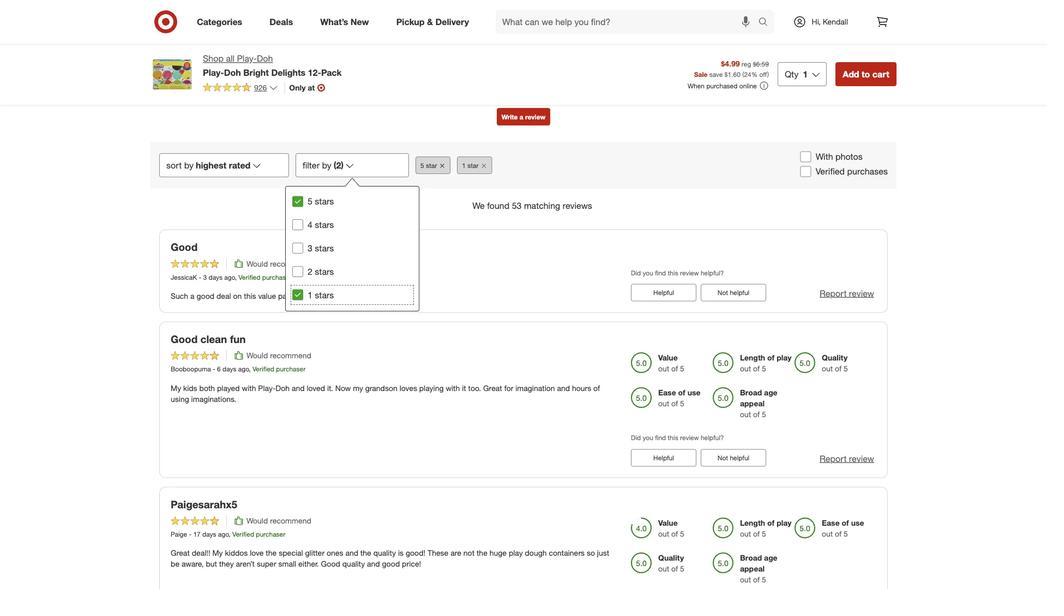 Task type: describe. For each thing, give the bounding box(es) containing it.
sale
[[694, 70, 708, 78]]

hi, kendall
[[812, 17, 848, 26]]

3 stars
[[308, 243, 334, 253]]

5 inside button
[[421, 161, 424, 169]]

booboopuma - 6 days ago , verified purchaser
[[171, 365, 306, 373]]

find for out of 5
[[655, 434, 666, 442]]

my kids both played with play-doh and loved it. now my grandson loves playing with it too. great for imagination and hours of using imaginations.
[[171, 383, 600, 404]]

$
[[725, 70, 728, 78]]

helpful button for would recommend
[[631, 284, 697, 301]]

too.
[[468, 383, 481, 393]]

0 horizontal spatial ease of use out of 5
[[658, 388, 701, 408]]

search
[[754, 17, 780, 28]]

delivery
[[436, 16, 469, 27]]

good inside great deal!! my kiddos love the special glitter ones and the quality is good! these are not the huge play dough containers so just be aware, but they aren't super small either. good quality and good price!
[[321, 559, 340, 569]]

0 vertical spatial good
[[197, 291, 214, 301]]

colors
[[314, 291, 335, 301]]

sort
[[166, 160, 182, 170]]

$4.99
[[721, 59, 740, 68]]

would recommend for good
[[247, 259, 311, 268]]

bright
[[243, 67, 269, 78]]

playing
[[419, 383, 444, 393]]

no images based on your selections.
[[499, 26, 548, 58]]

paigesarahx5
[[171, 498, 237, 511]]

ago for paigesarahx5
[[218, 530, 229, 538]]

to
[[862, 69, 870, 79]]

1 horizontal spatial ease
[[822, 518, 840, 528]]

0 vertical spatial use
[[688, 388, 701, 397]]

images
[[517, 26, 542, 36]]

doh inside my kids both played with play-doh and loved it. now my grandson loves playing with it too. great for imagination and hours of using imaginations.
[[276, 383, 290, 393]]

be
[[171, 559, 180, 569]]

stars for 2 stars
[[315, 266, 334, 277]]

and left loved on the bottom left of the page
[[292, 383, 305, 393]]

- for good
[[199, 273, 201, 281]]

only
[[289, 83, 306, 92]]

2 with from the left
[[446, 383, 460, 393]]

purchased
[[707, 82, 738, 90]]

find for would recommend
[[655, 269, 666, 277]]

search button
[[754, 10, 780, 36]]

report review for would recommend
[[820, 288, 874, 299]]

deal
[[217, 291, 231, 301]]

for
[[504, 383, 513, 393]]

played
[[217, 383, 240, 393]]

play for ease of use
[[777, 518, 792, 528]]

pack
[[321, 67, 342, 78]]

great inside great deal!! my kiddos love the special glitter ones and the quality is good! these are not the huge play dough containers so just be aware, but they aren't super small either. good quality and good price!
[[171, 548, 190, 558]]

stars for 1 stars
[[315, 290, 334, 300]]

length of play out of 5 for ease of use
[[740, 518, 792, 539]]

on inside no images based on your selections.
[[523, 37, 531, 47]]

deal!!
[[192, 548, 210, 558]]

0 vertical spatial doh
[[257, 53, 273, 64]]

selections.
[[505, 48, 542, 58]]

super
[[257, 559, 276, 569]]

hours
[[572, 383, 591, 393]]

926 link
[[203, 82, 278, 95]]

hi,
[[812, 17, 821, 26]]

1 vertical spatial on
[[233, 291, 242, 301]]

dough
[[525, 548, 547, 558]]

price!
[[402, 559, 421, 569]]

filter by (2)
[[303, 160, 344, 170]]

, for paigesarahx5
[[229, 530, 231, 538]]

3 the from the left
[[477, 548, 488, 558]]

by for filter by
[[322, 160, 331, 170]]

good clean fun
[[171, 333, 246, 346]]

(
[[743, 70, 744, 78]]

imaginations.
[[191, 394, 236, 404]]

using
[[171, 394, 189, 404]]

1 horizontal spatial ease of use out of 5
[[822, 518, 864, 539]]

1 stars
[[308, 290, 334, 300]]

$4.99 reg $6.59 sale save $ 1.60 ( 24 % off )
[[694, 59, 769, 78]]

purchaser for good clean fun
[[276, 365, 306, 373]]

glitter
[[305, 548, 325, 558]]

purchaser for good
[[262, 273, 292, 281]]

stars for 4 stars
[[315, 219, 334, 230]]

1 vertical spatial use
[[851, 518, 864, 528]]

containers
[[549, 548, 585, 558]]

did for would recommend
[[631, 269, 641, 277]]

0 horizontal spatial doh
[[224, 67, 241, 78]]

what's new link
[[311, 10, 383, 34]]

save
[[710, 70, 723, 78]]

found
[[487, 200, 510, 211]]

a for such
[[190, 291, 195, 301]]

it.
[[327, 383, 333, 393]]

helpful for out of 5
[[654, 454, 674, 462]]

, for good
[[235, 273, 237, 281]]

0 vertical spatial quality out of 5
[[822, 353, 848, 373]]

would recommend for good clean fun
[[247, 351, 311, 360]]

all
[[226, 53, 235, 64]]

reviews
[[563, 200, 592, 211]]

report for would recommend
[[820, 288, 847, 299]]

broad for ease of use out of 5
[[740, 388, 762, 397]]

my inside my kids both played with play-doh and loved it. now my grandson loves playing with it too. great for imagination and hours of using imaginations.
[[171, 383, 181, 393]]

such a good deal on this value pack. the colors are pretty
[[171, 291, 370, 301]]

good for good clean fun
[[171, 333, 198, 346]]

not helpful button for would recommend
[[701, 284, 766, 301]]

17
[[193, 530, 201, 538]]

length of play out of 5 for quality
[[740, 353, 792, 373]]

categories link
[[188, 10, 256, 34]]

1 horizontal spatial 3
[[308, 243, 313, 253]]

great inside my kids both played with play-doh and loved it. now my grandson loves playing with it too. great for imagination and hours of using imaginations.
[[483, 383, 502, 393]]

what's
[[320, 16, 348, 27]]

clean
[[200, 333, 227, 346]]

pack.
[[278, 291, 297, 301]]

pickup & delivery link
[[387, 10, 483, 34]]

53
[[512, 200, 522, 211]]

play- inside my kids both played with play-doh and loved it. now my grandson loves playing with it too. great for imagination and hours of using imaginations.
[[258, 383, 276, 393]]

report for out of 5
[[820, 453, 847, 464]]

pickup
[[396, 16, 425, 27]]

ones
[[327, 548, 343, 558]]

kiddos
[[225, 548, 248, 558]]

star for 1 star
[[468, 161, 479, 169]]

we found 53 matching reviews
[[473, 200, 592, 211]]

you for out of 5
[[643, 434, 653, 442]]

not helpful for would recommend
[[718, 289, 750, 297]]

appeal for ease of use out of 5
[[740, 399, 765, 408]]

value out of 5 for quality
[[658, 518, 685, 539]]

2 horizontal spatial 1
[[803, 69, 808, 79]]

age for ease of use out of 5
[[764, 553, 778, 563]]

based
[[499, 37, 520, 47]]

0 horizontal spatial play-
[[203, 67, 224, 78]]

would for paigesarahx5
[[247, 516, 268, 526]]

purchaser for paigesarahx5
[[256, 530, 285, 538]]

write
[[502, 113, 518, 121]]

of inside my kids both played with play-doh and loved it. now my grandson loves playing with it too. great for imagination and hours of using imaginations.
[[594, 383, 600, 393]]

loved
[[307, 383, 325, 393]]

jessicak - 3 days ago , verified purchaser
[[171, 273, 292, 281]]

1 vertical spatial this
[[244, 291, 256, 301]]

loves
[[400, 383, 417, 393]]

&
[[427, 16, 433, 27]]

such
[[171, 291, 188, 301]]

0 horizontal spatial 3
[[203, 273, 207, 281]]

what's new
[[320, 16, 369, 27]]

broad age appeal out of 5 for quality out of 5
[[740, 553, 778, 585]]

recommend for paigesarahx5
[[270, 516, 311, 526]]

add to cart button
[[836, 62, 897, 86]]

great deal!! my kiddos love the special glitter ones and the quality is good! these are not the huge play dough containers so just be aware, but they aren't super small either. good quality and good price!
[[171, 548, 609, 569]]

aren't
[[236, 559, 255, 569]]

0 horizontal spatial quality out of 5
[[658, 553, 685, 574]]

0 horizontal spatial are
[[337, 291, 348, 301]]

1.60
[[728, 70, 741, 78]]

5 star
[[421, 161, 437, 169]]

rated
[[229, 160, 251, 170]]

and left the price!
[[367, 559, 380, 569]]

good!
[[406, 548, 426, 558]]

helpful for would recommend
[[654, 289, 674, 297]]

my
[[353, 383, 363, 393]]

grandson
[[365, 383, 398, 393]]



Task type: vqa. For each thing, say whether or not it's contained in the screenshot.
4 Questions "Link"
no



Task type: locate. For each thing, give the bounding box(es) containing it.
1 not helpful from the top
[[718, 289, 750, 297]]

- left 17
[[189, 530, 192, 538]]

0 horizontal spatial good
[[197, 291, 214, 301]]

1 right 5 star button
[[462, 161, 466, 169]]

1 horizontal spatial star
[[468, 161, 479, 169]]

2 vertical spatial purchaser
[[256, 530, 285, 538]]

1 horizontal spatial by
[[322, 160, 331, 170]]

1 horizontal spatial use
[[851, 518, 864, 528]]

1 broad age appeal out of 5 from the top
[[740, 388, 778, 419]]

5 stars
[[308, 196, 334, 207]]

1 vertical spatial play
[[777, 518, 792, 528]]

helpful for would recommend
[[730, 289, 750, 297]]

report review button for would recommend
[[820, 287, 874, 300]]

, right 6
[[249, 365, 251, 373]]

good for good
[[171, 241, 198, 253]]

1 vertical spatial value out of 5
[[658, 518, 685, 539]]

0 vertical spatial great
[[483, 383, 502, 393]]

days for paigesarahx5
[[202, 530, 216, 538]]

my
[[171, 383, 181, 393], [212, 548, 223, 558]]

helpful?
[[701, 269, 724, 277], [701, 434, 724, 442]]

good down ones
[[321, 559, 340, 569]]

not for would recommend
[[718, 289, 728, 297]]

a right such in the left of the page
[[190, 291, 195, 301]]

you for would recommend
[[643, 269, 653, 277]]

are left the not on the bottom of page
[[451, 548, 461, 558]]

1 vertical spatial report
[[820, 453, 847, 464]]

is
[[398, 548, 404, 558]]

special
[[279, 548, 303, 558]]

and right ones
[[346, 548, 358, 558]]

0 vertical spatial age
[[764, 388, 778, 397]]

3 right jessicak
[[203, 273, 207, 281]]

2 did you find this review helpful? from the top
[[631, 434, 724, 442]]

1 horizontal spatial play-
[[237, 53, 257, 64]]

not helpful button for out of 5
[[701, 449, 766, 467]]

0 vertical spatial recommend
[[270, 259, 311, 268]]

1 stars checkbox
[[292, 289, 303, 300]]

helpful
[[730, 289, 750, 297], [730, 454, 750, 462]]

1 find from the top
[[655, 269, 666, 277]]

3 recommend from the top
[[270, 516, 311, 526]]

1 helpful from the top
[[654, 289, 674, 297]]

1 vertical spatial you
[[643, 434, 653, 442]]

jessicak
[[171, 273, 197, 281]]

)
[[767, 70, 769, 78]]

1 you from the top
[[643, 269, 653, 277]]

0 vertical spatial did
[[631, 269, 641, 277]]

- right jessicak
[[199, 273, 201, 281]]

1 vertical spatial play-
[[203, 67, 224, 78]]

0 vertical spatial helpful
[[730, 289, 750, 297]]

cart
[[873, 69, 890, 79]]

2 length of play out of 5 from the top
[[740, 518, 792, 539]]

ago for good clean fun
[[238, 365, 249, 373]]

2 recommend from the top
[[270, 351, 311, 360]]

would for good clean fun
[[247, 351, 268, 360]]

out
[[658, 364, 669, 373], [740, 364, 751, 373], [822, 364, 833, 373], [658, 399, 669, 408], [740, 410, 751, 419], [658, 529, 669, 539], [740, 529, 751, 539], [822, 529, 833, 539], [658, 564, 669, 574], [740, 575, 751, 585]]

star
[[426, 161, 437, 169], [468, 161, 479, 169]]

broad for quality out of 5
[[740, 553, 762, 563]]

1 right qty
[[803, 69, 808, 79]]

recommend for good
[[270, 259, 311, 268]]

1
[[803, 69, 808, 79], [462, 161, 466, 169], [308, 290, 313, 300]]

1 vertical spatial days
[[223, 365, 236, 373]]

qty
[[785, 69, 799, 79]]

not helpful
[[718, 289, 750, 297], [718, 454, 750, 462]]

1 did you find this review helpful? from the top
[[631, 269, 724, 277]]

0 vertical spatial not helpful
[[718, 289, 750, 297]]

purchaser
[[262, 273, 292, 281], [276, 365, 306, 373], [256, 530, 285, 538]]

2 vertical spatial doh
[[276, 383, 290, 393]]

verified for good
[[239, 273, 260, 281]]

0 vertical spatial purchaser
[[262, 273, 292, 281]]

1 vertical spatial helpful
[[654, 454, 674, 462]]

doh up bright
[[257, 53, 273, 64]]

2 vertical spatial this
[[668, 434, 678, 442]]

0 vertical spatial on
[[523, 37, 531, 47]]

2 vertical spatial would
[[247, 516, 268, 526]]

0 vertical spatial play
[[777, 353, 792, 363]]

2 would from the top
[[247, 351, 268, 360]]

doh left loved on the bottom left of the page
[[276, 383, 290, 393]]

at
[[308, 83, 315, 92]]

broad
[[740, 388, 762, 397], [740, 553, 762, 563]]

good
[[197, 291, 214, 301], [382, 559, 400, 569]]

1 for star
[[462, 161, 466, 169]]

2 broad age appeal out of 5 from the top
[[740, 553, 778, 585]]

recommend up loved on the bottom left of the page
[[270, 351, 311, 360]]

online
[[740, 82, 757, 90]]

2 helpful button from the top
[[631, 449, 697, 467]]

verified right 6
[[252, 365, 274, 373]]

shop all play-doh play-doh bright delights 12-pack
[[203, 53, 342, 78]]

review inside button
[[525, 113, 546, 121]]

did
[[631, 269, 641, 277], [631, 434, 641, 442]]

would recommend for paigesarahx5
[[247, 516, 311, 526]]

1 vertical spatial report review button
[[820, 452, 874, 465]]

0 vertical spatial good
[[171, 241, 198, 253]]

1 helpful from the top
[[730, 289, 750, 297]]

1 horizontal spatial quality out of 5
[[822, 353, 848, 373]]

1 horizontal spatial good
[[382, 559, 400, 569]]

this for would recommend
[[668, 269, 678, 277]]

2 report review button from the top
[[820, 452, 874, 465]]

fun
[[230, 333, 246, 346]]

1 vertical spatial would recommend
[[247, 351, 311, 360]]

days right 6
[[223, 365, 236, 373]]

5 stars from the top
[[315, 290, 334, 300]]

verified for good clean fun
[[252, 365, 274, 373]]

great up be
[[171, 548, 190, 558]]

1 broad from the top
[[740, 388, 762, 397]]

play-
[[237, 53, 257, 64], [203, 67, 224, 78], [258, 383, 276, 393]]

the up super
[[266, 548, 277, 558]]

1 did from the top
[[631, 269, 641, 277]]

1 vertical spatial ago
[[238, 365, 249, 373]]

2 find from the top
[[655, 434, 666, 442]]

good down "is"
[[382, 559, 400, 569]]

2 by from the left
[[322, 160, 331, 170]]

2 broad from the top
[[740, 553, 762, 563]]

stars for 3 stars
[[315, 243, 334, 253]]

0 vertical spatial would
[[247, 259, 268, 268]]

qty 1
[[785, 69, 808, 79]]

verified up such a good deal on this value pack. the colors are pretty
[[239, 273, 260, 281]]

a for write
[[520, 113, 523, 121]]

3 would recommend from the top
[[247, 516, 311, 526]]

0 horizontal spatial great
[[171, 548, 190, 558]]

1 star
[[462, 161, 479, 169]]

the right ones
[[360, 548, 371, 558]]

no
[[505, 26, 515, 36]]

2 age from the top
[[764, 553, 778, 563]]

- left 6
[[213, 365, 215, 373]]

6
[[217, 365, 221, 373]]

1 vertical spatial ,
[[249, 365, 251, 373]]

star left 1 star
[[426, 161, 437, 169]]

, up such a good deal on this value pack. the colors are pretty
[[235, 273, 237, 281]]

on down images
[[523, 37, 531, 47]]

stars right the
[[315, 290, 334, 300]]

by left the (2)
[[322, 160, 331, 170]]

deals
[[270, 16, 293, 27]]

0 vertical spatial appeal
[[740, 399, 765, 408]]

play
[[777, 353, 792, 363], [777, 518, 792, 528], [509, 548, 523, 558]]

2 value out of 5 from the top
[[658, 518, 685, 539]]

play for quality
[[777, 353, 792, 363]]

1 vertical spatial age
[[764, 553, 778, 563]]

star right 5 star button
[[468, 161, 479, 169]]

would recommend up special
[[247, 516, 311, 526]]

2 vertical spatial good
[[321, 559, 340, 569]]

0 vertical spatial report review
[[820, 288, 874, 299]]

not
[[718, 289, 728, 297], [718, 454, 728, 462]]

0 horizontal spatial my
[[171, 383, 181, 393]]

helpful button for out of 5
[[631, 449, 697, 467]]

are inside great deal!! my kiddos love the special glitter ones and the quality is good! these are not the huge play dough containers so just be aware, but they aren't super small either. good quality and good price!
[[451, 548, 461, 558]]

1 report review button from the top
[[820, 287, 874, 300]]

1 by from the left
[[184, 160, 194, 170]]

Verified purchases checkbox
[[801, 166, 812, 177]]

2 not helpful button from the top
[[701, 449, 766, 467]]

filter
[[303, 160, 320, 170]]

0 vertical spatial ,
[[235, 273, 237, 281]]

2 horizontal spatial doh
[[276, 383, 290, 393]]

sort by highest rated
[[166, 160, 251, 170]]

, up kiddos
[[229, 530, 231, 538]]

0 vertical spatial this
[[668, 269, 678, 277]]

1 horizontal spatial doh
[[257, 53, 273, 64]]

stars up 4 stars
[[315, 196, 334, 207]]

good left deal
[[197, 291, 214, 301]]

3 stars from the top
[[315, 243, 334, 253]]

1 appeal from the top
[[740, 399, 765, 408]]

3 stars checkbox
[[292, 243, 303, 254]]

3
[[308, 243, 313, 253], [203, 273, 207, 281]]

when purchased online
[[688, 82, 757, 90]]

verified for paigesarahx5
[[232, 530, 254, 538]]

0 vertical spatial broad
[[740, 388, 762, 397]]

only at
[[289, 83, 315, 92]]

2 helpful? from the top
[[701, 434, 724, 442]]

stars right the 2
[[315, 266, 334, 277]]

my up using
[[171, 383, 181, 393]]

1 vertical spatial helpful
[[730, 454, 750, 462]]

good left clean
[[171, 333, 198, 346]]

ago up kiddos
[[218, 530, 229, 538]]

just
[[597, 548, 609, 558]]

by for sort by
[[184, 160, 194, 170]]

2 horizontal spatial the
[[477, 548, 488, 558]]

with right 'played'
[[242, 383, 256, 393]]

ease
[[658, 388, 676, 397], [822, 518, 840, 528]]

1 vertical spatial good
[[171, 333, 198, 346]]

new
[[351, 16, 369, 27]]

recommend up special
[[270, 516, 311, 526]]

use
[[688, 388, 701, 397], [851, 518, 864, 528]]

with photos
[[816, 151, 863, 162]]

appeal for quality out of 5
[[740, 564, 765, 574]]

- for paigesarahx5
[[189, 530, 192, 538]]

play- up bright
[[237, 53, 257, 64]]

this for out of 5
[[668, 434, 678, 442]]

0 vertical spatial ago
[[224, 273, 235, 281]]

3 right 3 stars option
[[308, 243, 313, 253]]

so
[[587, 548, 595, 558]]

a right "write"
[[520, 113, 523, 121]]

length for quality out of 5
[[740, 518, 765, 528]]

the right the not on the bottom of page
[[477, 548, 488, 558]]

my inside great deal!! my kiddos love the special glitter ones and the quality is good! these are not the huge play dough containers so just be aware, but they aren't super small either. good quality and good price!
[[212, 548, 223, 558]]

0 vertical spatial you
[[643, 269, 653, 277]]

broad age appeal out of 5 for ease of use out of 5
[[740, 388, 778, 419]]

1 report review from the top
[[820, 288, 874, 299]]

age for quality out of 5
[[764, 388, 778, 397]]

did you find this review helpful? for out of 5
[[631, 434, 724, 442]]

huge
[[490, 548, 507, 558]]

2 vertical spatial value
[[658, 518, 678, 528]]

my up but
[[212, 548, 223, 558]]

the
[[299, 291, 312, 301]]

1 vertical spatial doh
[[224, 67, 241, 78]]

not for out of 5
[[718, 454, 728, 462]]

2 not from the top
[[718, 454, 728, 462]]

0 horizontal spatial use
[[688, 388, 701, 397]]

1 horizontal spatial -
[[199, 273, 201, 281]]

1 stars from the top
[[315, 196, 334, 207]]

1 age from the top
[[764, 388, 778, 397]]

2 helpful from the top
[[730, 454, 750, 462]]

2 did from the top
[[631, 434, 641, 442]]

recommend for good clean fun
[[270, 351, 311, 360]]

1 length of play out of 5 from the top
[[740, 353, 792, 373]]

not helpful for out of 5
[[718, 454, 750, 462]]

length for ease of use out of 5
[[740, 353, 765, 363]]

are left 'pretty'
[[337, 291, 348, 301]]

highest
[[196, 160, 226, 170]]

1 report from the top
[[820, 288, 847, 299]]

1 value out of 5 from the top
[[658, 353, 685, 373]]

report review for out of 5
[[820, 453, 874, 464]]

ago up 'played'
[[238, 365, 249, 373]]

$6.59
[[753, 60, 769, 68]]

1 horizontal spatial with
[[446, 383, 460, 393]]

5 star button
[[416, 156, 451, 174]]

1 the from the left
[[266, 548, 277, 558]]

0 vertical spatial helpful button
[[631, 284, 697, 301]]

2 stars
[[308, 266, 334, 277]]

2 stars from the top
[[315, 219, 334, 230]]

1 helpful button from the top
[[631, 284, 697, 301]]

0 horizontal spatial star
[[426, 161, 437, 169]]

doh down the all
[[224, 67, 241, 78]]

on right deal
[[233, 291, 242, 301]]

play- down booboopuma - 6 days ago , verified purchaser
[[258, 383, 276, 393]]

delights
[[271, 67, 306, 78]]

stars up "2 stars" on the left of page
[[315, 243, 334, 253]]

1 vertical spatial value
[[658, 353, 678, 363]]

now
[[335, 383, 351, 393]]

1 star from the left
[[426, 161, 437, 169]]

days for good
[[209, 273, 223, 281]]

2 horizontal spatial play-
[[258, 383, 276, 393]]

0 vertical spatial not helpful button
[[701, 284, 766, 301]]

0 vertical spatial broad age appeal out of 5
[[740, 388, 778, 419]]

ago up deal
[[224, 273, 235, 281]]

would recommend up booboopuma - 6 days ago , verified purchaser
[[247, 351, 311, 360]]

a inside button
[[520, 113, 523, 121]]

0 horizontal spatial on
[[233, 291, 242, 301]]

0 vertical spatial report review button
[[820, 287, 874, 300]]

but
[[206, 559, 217, 569]]

great left for
[[483, 383, 502, 393]]

verified purchases
[[816, 166, 888, 177]]

by right "sort"
[[184, 160, 194, 170]]

2 vertical spatial days
[[202, 530, 216, 538]]

0 horizontal spatial 1
[[308, 290, 313, 300]]

1 not from the top
[[718, 289, 728, 297]]

1 helpful? from the top
[[701, 269, 724, 277]]

value out of 5 for ease
[[658, 353, 685, 373]]

0 vertical spatial report
[[820, 288, 847, 299]]

verified up kiddos
[[232, 530, 254, 538]]

star inside button
[[468, 161, 479, 169]]

play- down shop
[[203, 67, 224, 78]]

3 would from the top
[[247, 516, 268, 526]]

0 vertical spatial ease
[[658, 388, 676, 397]]

would up booboopuma - 6 days ago , verified purchaser
[[247, 351, 268, 360]]

%
[[752, 70, 758, 78]]

1 vertical spatial not helpful button
[[701, 449, 766, 467]]

add to cart
[[843, 69, 890, 79]]

pickup & delivery
[[396, 16, 469, 27]]

0 vertical spatial value
[[258, 291, 276, 301]]

star inside button
[[426, 161, 437, 169]]

stars right 4
[[315, 219, 334, 230]]

1 vertical spatial great
[[171, 548, 190, 558]]

2 the from the left
[[360, 548, 371, 558]]

would up the 'jessicak - 3 days ago , verified purchaser'
[[247, 259, 268, 268]]

2 star from the left
[[468, 161, 479, 169]]

2 vertical spatial -
[[189, 530, 192, 538]]

12-
[[308, 67, 321, 78]]

1 vertical spatial helpful button
[[631, 449, 697, 467]]

length
[[740, 353, 765, 363], [740, 518, 765, 528]]

What can we help you find? suggestions appear below search field
[[496, 10, 761, 34]]

2 vertical spatial 1
[[308, 290, 313, 300]]

5 stars checkbox
[[292, 196, 303, 207]]

and
[[292, 383, 305, 393], [557, 383, 570, 393], [346, 548, 358, 558], [367, 559, 380, 569]]

2 vertical spatial ago
[[218, 530, 229, 538]]

the
[[266, 548, 277, 558], [360, 548, 371, 558], [477, 548, 488, 558]]

0 horizontal spatial -
[[189, 530, 192, 538]]

0 horizontal spatial a
[[190, 291, 195, 301]]

1 length from the top
[[740, 353, 765, 363]]

, for good clean fun
[[249, 365, 251, 373]]

days for good clean fun
[[223, 365, 236, 373]]

1 for stars
[[308, 290, 313, 300]]

1 vertical spatial report review
[[820, 453, 874, 464]]

ago
[[224, 273, 235, 281], [238, 365, 249, 373], [218, 530, 229, 538]]

helpful for out of 5
[[730, 454, 750, 462]]

2 horizontal spatial ,
[[249, 365, 251, 373]]

good up jessicak
[[171, 241, 198, 253]]

2 not helpful from the top
[[718, 454, 750, 462]]

ago for good
[[224, 273, 235, 281]]

1 right 1 stars 'checkbox'
[[308, 290, 313, 300]]

2 length from the top
[[740, 518, 765, 528]]

helpful
[[654, 289, 674, 297], [654, 454, 674, 462]]

4 stars from the top
[[315, 266, 334, 277]]

- for good clean fun
[[213, 365, 215, 373]]

small
[[278, 559, 296, 569]]

good inside great deal!! my kiddos love the special glitter ones and the quality is good! these are not the huge play dough containers so just be aware, but they aren't super small either. good quality and good price!
[[382, 559, 400, 569]]

and left hours
[[557, 383, 570, 393]]

0 vertical spatial days
[[209, 273, 223, 281]]

did you find this review helpful? for would recommend
[[631, 269, 724, 277]]

-
[[199, 273, 201, 281], [213, 365, 215, 373], [189, 530, 192, 538]]

with
[[242, 383, 256, 393], [446, 383, 460, 393]]

0 vertical spatial did you find this review helpful?
[[631, 269, 724, 277]]

2 vertical spatial recommend
[[270, 516, 311, 526]]

quality out of 5
[[822, 353, 848, 373], [658, 553, 685, 574]]

4
[[308, 219, 313, 230]]

1 horizontal spatial a
[[520, 113, 523, 121]]

days
[[209, 273, 223, 281], [223, 365, 236, 373], [202, 530, 216, 538]]

kids
[[183, 383, 197, 393]]

recommend down 3 stars option
[[270, 259, 311, 268]]

1 with from the left
[[242, 383, 256, 393]]

days right 17
[[202, 530, 216, 538]]

days up deal
[[209, 273, 223, 281]]

With photos checkbox
[[801, 151, 812, 162]]

2 would recommend from the top
[[247, 351, 311, 360]]

2 report from the top
[[820, 453, 847, 464]]

1 would from the top
[[247, 259, 268, 268]]

1 would recommend from the top
[[247, 259, 311, 268]]

2 appeal from the top
[[740, 564, 765, 574]]

0 horizontal spatial ease
[[658, 388, 676, 397]]

would recommend down 3 stars option
[[247, 259, 311, 268]]

2 you from the top
[[643, 434, 653, 442]]

verified down with
[[816, 166, 845, 177]]

1 inside 1 star button
[[462, 161, 466, 169]]

would for good
[[247, 259, 268, 268]]

2
[[308, 266, 313, 277]]

2 report review from the top
[[820, 453, 874, 464]]

write a review
[[502, 113, 546, 121]]

1 vertical spatial length of play out of 5
[[740, 518, 792, 539]]

0 vertical spatial a
[[520, 113, 523, 121]]

1 horizontal spatial 1
[[462, 161, 466, 169]]

play inside great deal!! my kiddos love the special glitter ones and the quality is good! these are not the huge play dough containers so just be aware, but they aren't super small either. good quality and good price!
[[509, 548, 523, 558]]

stars for 5 stars
[[315, 196, 334, 207]]

0 horizontal spatial with
[[242, 383, 256, 393]]

report review button for out of 5
[[820, 452, 874, 465]]

image of play-doh bright delights 12-pack image
[[151, 52, 194, 96]]

on
[[523, 37, 531, 47], [233, 291, 242, 301]]

star for 5 star
[[426, 161, 437, 169]]

2 helpful from the top
[[654, 454, 674, 462]]

with left it
[[446, 383, 460, 393]]

0 horizontal spatial ,
[[229, 530, 231, 538]]

value for ease of use out of 5
[[658, 353, 678, 363]]

1 recommend from the top
[[270, 259, 311, 268]]

did for out of 5
[[631, 434, 641, 442]]

2 stars checkbox
[[292, 266, 303, 277]]

by
[[184, 160, 194, 170], [322, 160, 331, 170]]

helpful? for would recommend
[[701, 269, 724, 277]]

1 not helpful button from the top
[[701, 284, 766, 301]]

would up paige - 17 days ago , verified purchaser
[[247, 516, 268, 526]]

you
[[643, 269, 653, 277], [643, 434, 653, 442]]

your
[[533, 37, 548, 47]]

0 horizontal spatial by
[[184, 160, 194, 170]]

off
[[760, 70, 767, 78]]

4 stars checkbox
[[292, 219, 303, 230]]

age
[[764, 388, 778, 397], [764, 553, 778, 563]]

1 vertical spatial quality out of 5
[[658, 553, 685, 574]]

2 horizontal spatial -
[[213, 365, 215, 373]]

review
[[525, 113, 546, 121], [680, 269, 699, 277], [849, 288, 874, 299], [680, 434, 699, 442], [849, 453, 874, 464]]

helpful? for out of 5
[[701, 434, 724, 442]]

1 vertical spatial my
[[212, 548, 223, 558]]

value for quality out of 5
[[658, 518, 678, 528]]



